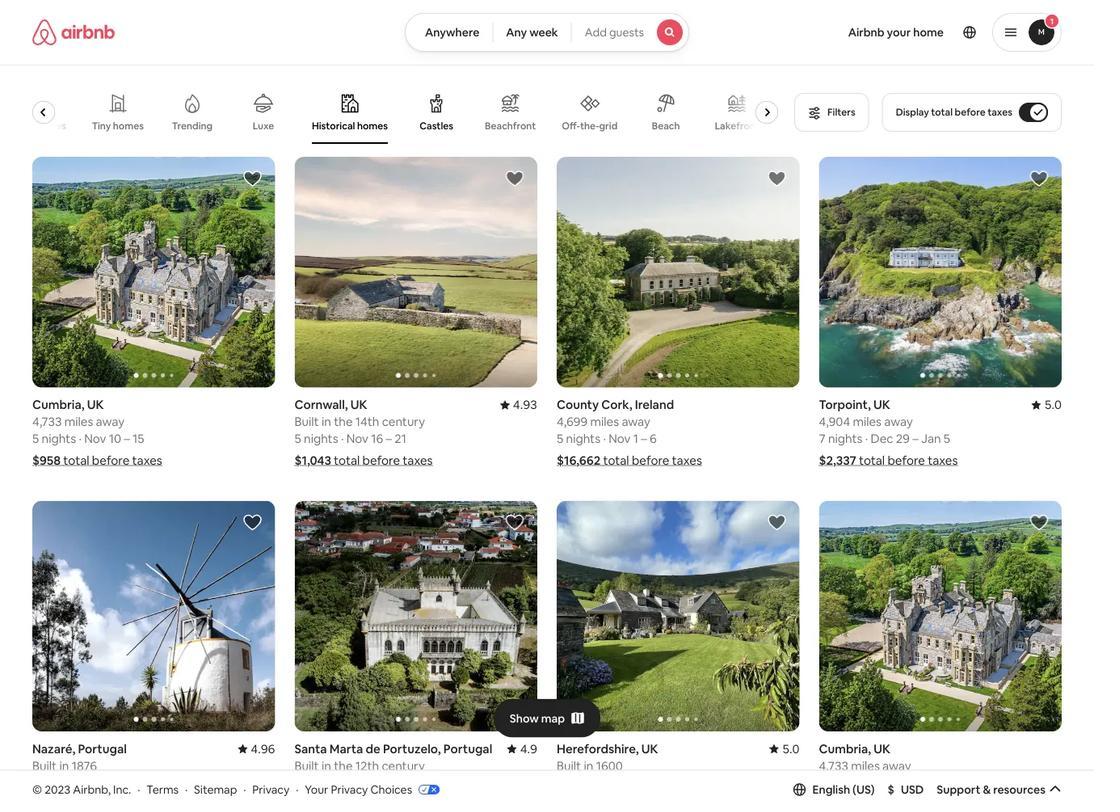 Task type: locate. For each thing, give the bounding box(es) containing it.
1 vertical spatial 4,733
[[819, 758, 849, 773]]

marta
[[330, 741, 363, 756]]

21
[[395, 431, 407, 447]]

in inside santa marta de portuzelo, portugal built in the 12th century 5 nights · apr 19 – 24
[[322, 758, 331, 773]]

· inside cornwall, uk built in the 14th century 5 nights · nov 16 – 21 $1,043 total before taxes
[[341, 431, 344, 447]]

5.0 out of 5 average rating image for torpoint, uk 4,904 miles away 7 nights · dec 29 – jan 5 $2,337 total before taxes
[[1032, 397, 1062, 413]]

1 horizontal spatial privacy
[[331, 782, 368, 797]]

0 vertical spatial 5.0
[[1045, 397, 1062, 413]]

9
[[127, 775, 134, 790]]

english (us)
[[813, 782, 875, 797]]

nov down 14th
[[346, 431, 369, 447]]

add
[[585, 25, 607, 40]]

0 horizontal spatial portugal
[[78, 741, 127, 756]]

total inside torpoint, uk 4,904 miles away 7 nights · dec 29 – jan 5 $2,337 total before taxes
[[859, 453, 885, 468]]

– inside county cork, ireland 4,699 miles away 5 nights · nov 1 – 6 $16,662 total before taxes
[[641, 431, 647, 447]]

nov down 1600
[[609, 775, 631, 790]]

4,733 for cumbria, uk 4,733 miles away 5 nights · nov 1 – 6
[[819, 758, 849, 773]]

· left your
[[296, 782, 299, 797]]

– right 29
[[913, 431, 919, 447]]

© 2023 airbnb, inc. ·
[[32, 782, 140, 797]]

taxes inside button
[[988, 106, 1013, 118]]

sitemap
[[194, 782, 237, 797]]

5 left 2023
[[32, 775, 39, 790]]

2 privacy from the left
[[331, 782, 368, 797]]

total inside cornwall, uk built in the 14th century 5 nights · nov 16 – 21 $1,043 total before taxes
[[334, 453, 360, 468]]

away inside cumbria, uk 4,733 miles away 5 nights · nov 10 – 15 $958 total before taxes
[[96, 414, 124, 430]]

built up "5 nights"
[[557, 758, 581, 773]]

privacy left 19
[[331, 782, 368, 797]]

6 right $
[[912, 775, 919, 790]]

4,733 up $958
[[32, 414, 62, 430]]

4,733 inside cumbria, uk 4,733 miles away 5 nights · nov 10 – 15 $958 total before taxes
[[32, 414, 62, 430]]

1 horizontal spatial 5.0 out of 5 average rating image
[[1032, 397, 1062, 413]]

total right $958
[[63, 453, 89, 468]]

homes for tiny homes
[[113, 120, 144, 132]]

usd
[[901, 782, 924, 797]]

– inside torpoint, uk 4,904 miles away 7 nights · dec 29 – jan 5 $2,337 total before taxes
[[913, 431, 919, 447]]

taxes inside cornwall, uk built in the 14th century 5 nights · nov 16 – 21 $1,043 total before taxes
[[403, 453, 433, 468]]

– left 21
[[386, 431, 392, 447]]

week
[[530, 25, 558, 40]]

before down ireland
[[632, 453, 670, 468]]

4.96
[[251, 741, 275, 756]]

add to wishlist: cornwall, uk image
[[505, 169, 525, 188]]

lakefront
[[715, 120, 760, 132]]

portugal inside nazaré, portugal built in 1876 5 nights · nov 4 – 9
[[78, 741, 127, 756]]

the-
[[580, 119, 599, 132]]

· left dec at the bottom of page
[[865, 431, 868, 447]]

19
[[370, 775, 382, 790]]

airbnb
[[848, 25, 885, 40]]

4.9
[[520, 741, 537, 756]]

add to wishlist: torpoint, uk image
[[1030, 169, 1049, 188]]

castles
[[420, 120, 453, 132]]

nov down cork,
[[609, 431, 631, 447]]

nights inside county cork, ireland 4,699 miles away 5 nights · nov 1 – 6 $16,662 total before taxes
[[566, 431, 601, 447]]

the down 'marta' at the bottom of the page
[[334, 758, 353, 773]]

luxe
[[253, 120, 274, 132]]

before
[[955, 106, 986, 118], [92, 453, 130, 468], [363, 453, 400, 468], [632, 453, 670, 468], [888, 453, 925, 468]]

before right display
[[955, 106, 986, 118]]

tiny
[[92, 120, 111, 132]]

4,733
[[32, 414, 62, 430], [819, 758, 849, 773]]

in
[[322, 414, 331, 430], [59, 758, 69, 773], [322, 758, 331, 773], [584, 758, 594, 773]]

uk inside cumbria, uk 4,733 miles away 5 nights · nov 1 – 6
[[874, 741, 891, 756]]

guests
[[609, 25, 644, 40]]

nov 1 – 6
[[609, 775, 657, 790]]

away down ireland
[[622, 414, 650, 430]]

0 horizontal spatial cumbria,
[[32, 397, 84, 413]]

before inside torpoint, uk 4,904 miles away 7 nights · dec 29 – jan 5 $2,337 total before taxes
[[888, 453, 925, 468]]

in for nazaré,
[[59, 758, 69, 773]]

4.93
[[513, 397, 537, 413]]

miles for cumbria, uk 4,733 miles away 5 nights · nov 1 – 6
[[851, 758, 880, 773]]

cumbria, up $958
[[32, 397, 84, 413]]

5 inside cumbria, uk 4,733 miles away 5 nights · nov 10 – 15 $958 total before taxes
[[32, 431, 39, 447]]

cumbria, uk 4,733 miles away 5 nights · nov 10 – 15 $958 total before taxes
[[32, 397, 162, 468]]

total right $16,662
[[603, 453, 629, 468]]

&
[[983, 782, 991, 797]]

show map
[[510, 711, 565, 725]]

herefordshire, uk built in 1600
[[557, 741, 659, 773]]

group containing amazing views
[[0, 81, 785, 144]]

portugal inside santa marta de portuzelo, portugal built in the 12th century 5 nights · apr 19 – 24
[[444, 741, 492, 756]]

1 horizontal spatial homes
[[357, 119, 388, 132]]

4,733 inside cumbria, uk 4,733 miles away 5 nights · nov 1 – 6
[[819, 758, 849, 773]]

the inside santa marta de portuzelo, portugal built in the 12th century 5 nights · apr 19 – 24
[[334, 758, 353, 773]]

uk inside cumbria, uk 4,733 miles away 5 nights · nov 10 – 15 $958 total before taxes
[[87, 397, 104, 413]]

none search field containing anywhere
[[405, 13, 690, 52]]

cumbria,
[[32, 397, 84, 413], [819, 741, 871, 756]]

5.0 for torpoint, uk 4,904 miles away 7 nights · dec 29 – jan 5 $2,337 total before taxes
[[1045, 397, 1062, 413]]

0 horizontal spatial privacy
[[252, 782, 290, 797]]

built for built in the 14th century
[[295, 414, 319, 430]]

add to wishlist: cumbria, uk image
[[1030, 513, 1049, 532]]

5
[[32, 431, 39, 447], [295, 431, 301, 447], [557, 431, 564, 447], [944, 431, 951, 447], [32, 775, 39, 790], [295, 775, 301, 790], [557, 775, 564, 790], [819, 775, 826, 790]]

· down cork,
[[603, 431, 606, 447]]

1
[[1051, 16, 1054, 26], [633, 431, 638, 447], [633, 775, 638, 790], [896, 775, 901, 790]]

your privacy choices link
[[305, 782, 440, 798]]

1 horizontal spatial 5.0
[[1045, 397, 1062, 413]]

add to wishlist: santa marta de portuzelo, portugal image
[[505, 513, 525, 532]]

5 left (us)
[[819, 775, 826, 790]]

county
[[557, 397, 599, 413]]

5 inside torpoint, uk 4,904 miles away 7 nights · dec 29 – jan 5 $2,337 total before taxes
[[944, 431, 951, 447]]

· left $
[[866, 775, 868, 790]]

1 portugal from the left
[[78, 741, 127, 756]]

uk inside cornwall, uk built in the 14th century 5 nights · nov 16 – 21 $1,043 total before taxes
[[351, 397, 367, 413]]

taxes
[[988, 106, 1013, 118], [132, 453, 162, 468], [403, 453, 433, 468], [672, 453, 702, 468], [928, 453, 958, 468]]

uk inside torpoint, uk 4,904 miles away 7 nights · dec 29 – jan 5 $2,337 total before taxes
[[874, 397, 891, 413]]

5.0 out of 5 average rating image
[[1032, 397, 1062, 413], [770, 741, 800, 756]]

1 vertical spatial century
[[382, 758, 425, 773]]

6 down ireland
[[650, 431, 657, 447]]

in down santa at the left of page
[[322, 758, 331, 773]]

beachfront
[[485, 120, 536, 132]]

built inside cornwall, uk built in the 14th century 5 nights · nov 16 – 21 $1,043 total before taxes
[[295, 414, 319, 430]]

nights inside cornwall, uk built in the 14th century 5 nights · nov 16 – 21 $1,043 total before taxes
[[304, 431, 338, 447]]

nazaré,
[[32, 741, 75, 756]]

built inside nazaré, portugal built in 1876 5 nights · nov 4 – 9
[[32, 758, 57, 773]]

– right 19
[[384, 775, 391, 790]]

12th
[[355, 758, 379, 773]]

miles inside cumbria, uk 4,733 miles away 5 nights · nov 1 – 6
[[851, 758, 880, 773]]

in for herefordshire,
[[584, 758, 594, 773]]

0 horizontal spatial 5.0 out of 5 average rating image
[[770, 741, 800, 756]]

miles inside cumbria, uk 4,733 miles away 5 nights · nov 10 – 15 $958 total before taxes
[[64, 414, 93, 430]]

cumbria, for cumbria, uk 4,733 miles away 5 nights · nov 1 – 6
[[819, 741, 871, 756]]

·
[[79, 431, 82, 447], [341, 431, 344, 447], [603, 431, 606, 447], [865, 431, 868, 447], [79, 775, 82, 790], [341, 775, 344, 790], [866, 775, 868, 790], [138, 782, 140, 797], [185, 782, 188, 797], [243, 782, 246, 797], [296, 782, 299, 797]]

2 century from the top
[[382, 758, 425, 773]]

1 horizontal spatial 4,733
[[819, 758, 849, 773]]

airbnb your home link
[[839, 15, 954, 49]]

ireland
[[635, 397, 674, 413]]

total
[[931, 106, 953, 118], [63, 453, 89, 468], [334, 453, 360, 468], [603, 453, 629, 468], [859, 453, 885, 468]]

1 century from the top
[[382, 414, 425, 430]]

5 up $1,043
[[295, 431, 301, 447]]

torpoint,
[[819, 397, 871, 413]]

6 down herefordshire, uk built in 1600 at right
[[650, 775, 657, 790]]

away inside cumbria, uk 4,733 miles away 5 nights · nov 1 – 6
[[883, 758, 911, 773]]

nov left usd
[[871, 775, 893, 790]]

total right $1,043
[[334, 453, 360, 468]]

· left 10
[[79, 431, 82, 447]]

portugal up 1876
[[78, 741, 127, 756]]

– inside cumbria, uk 4,733 miles away 5 nights · nov 1 – 6
[[903, 775, 909, 790]]

off-
[[562, 119, 580, 132]]

uk inside herefordshire, uk built in 1600
[[642, 741, 659, 756]]

century
[[382, 414, 425, 430], [382, 758, 425, 773]]

in inside nazaré, portugal built in 1876 5 nights · nov 4 – 9
[[59, 758, 69, 773]]

5 up $958
[[32, 431, 39, 447]]

2 the from the top
[[334, 758, 353, 773]]

0 horizontal spatial 5.0
[[783, 741, 800, 756]]

None search field
[[405, 13, 690, 52]]

away inside torpoint, uk 4,904 miles away 7 nights · dec 29 – jan 5 $2,337 total before taxes
[[884, 414, 913, 430]]

century up 24
[[382, 758, 425, 773]]

6 inside county cork, ireland 4,699 miles away 5 nights · nov 1 – 6 $16,662 total before taxes
[[650, 431, 657, 447]]

away up $
[[883, 758, 911, 773]]

1 vertical spatial the
[[334, 758, 353, 773]]

support & resources
[[937, 782, 1046, 797]]

anywhere button
[[405, 13, 493, 52]]

homes right tiny
[[113, 120, 144, 132]]

$2,337
[[819, 453, 857, 468]]

5 left your
[[295, 775, 301, 790]]

0 vertical spatial century
[[382, 414, 425, 430]]

nov inside nazaré, portugal built in 1876 5 nights · nov 4 – 9
[[84, 775, 106, 790]]

1 vertical spatial 5.0
[[783, 741, 800, 756]]

group
[[0, 81, 785, 144], [32, 157, 275, 388], [295, 157, 537, 388], [557, 157, 800, 388], [819, 157, 1062, 388], [32, 501, 275, 731], [295, 501, 537, 731], [557, 501, 800, 731], [819, 501, 1062, 731]]

total down dec at the bottom of page
[[859, 453, 885, 468]]

nights inside nazaré, portugal built in 1876 5 nights · nov 4 – 9
[[42, 775, 76, 790]]

5 inside cumbria, uk 4,733 miles away 5 nights · nov 1 – 6
[[819, 775, 826, 790]]

· down 1876
[[79, 775, 82, 790]]

1 privacy from the left
[[252, 782, 290, 797]]

– down ireland
[[641, 431, 647, 447]]

county cork, ireland 4,699 miles away 5 nights · nov 1 – 6 $16,662 total before taxes
[[557, 397, 702, 468]]

add guests
[[585, 25, 644, 40]]

views
[[40, 119, 66, 132]]

the left 14th
[[334, 414, 353, 430]]

in inside herefordshire, uk built in 1600
[[584, 758, 594, 773]]

add to wishlist: herefordshire, uk image
[[767, 513, 787, 532]]

away for cumbria, uk 4,733 miles away 5 nights · nov 1 – 6
[[883, 758, 911, 773]]

before down 10
[[92, 453, 130, 468]]

before down the 16
[[363, 453, 400, 468]]

1 the from the top
[[334, 414, 353, 430]]

built for built in 1600
[[557, 758, 581, 773]]

nov left 4
[[84, 775, 106, 790]]

1 vertical spatial cumbria,
[[819, 741, 871, 756]]

5 inside santa marta de portuzelo, portugal built in the 12th century 5 nights · apr 19 – 24
[[295, 775, 301, 790]]

1 vertical spatial 5.0 out of 5 average rating image
[[770, 741, 800, 756]]

in inside cornwall, uk built in the 14th century 5 nights · nov 16 – 21 $1,043 total before taxes
[[322, 414, 331, 430]]

total inside county cork, ireland 4,699 miles away 5 nights · nov 1 – 6 $16,662 total before taxes
[[603, 453, 629, 468]]

4.93 out of 5 average rating image
[[500, 397, 537, 413]]

in down cornwall,
[[322, 414, 331, 430]]

your
[[887, 25, 911, 40]]

4,733 up english (us) button
[[819, 758, 849, 773]]

cumbria, inside cumbria, uk 4,733 miles away 5 nights · nov 10 – 15 $958 total before taxes
[[32, 397, 84, 413]]

filters button
[[795, 93, 869, 132]]

before down 29
[[888, 453, 925, 468]]

– down herefordshire, uk built in 1600 at right
[[641, 775, 647, 790]]

1 horizontal spatial portugal
[[444, 741, 492, 756]]

away for cumbria, uk 4,733 miles away 5 nights · nov 10 – 15 $958 total before taxes
[[96, 414, 124, 430]]

0 horizontal spatial homes
[[113, 120, 144, 132]]

in down the 'herefordshire,' on the bottom right of page
[[584, 758, 594, 773]]

built inside herefordshire, uk built in 1600
[[557, 758, 581, 773]]

taxes inside county cork, ireland 4,699 miles away 5 nights · nov 1 – 6 $16,662 total before taxes
[[672, 453, 702, 468]]

nov left 10
[[84, 431, 106, 447]]

cumbria, for cumbria, uk 4,733 miles away 5 nights · nov 10 – 15 $958 total before taxes
[[32, 397, 84, 413]]

display total before taxes
[[896, 106, 1013, 118]]

· left apr
[[341, 775, 344, 790]]

1 horizontal spatial cumbria,
[[819, 741, 871, 756]]

0 vertical spatial cumbria,
[[32, 397, 84, 413]]

10
[[109, 431, 121, 447]]

tiny homes
[[92, 120, 144, 132]]

away up 10
[[96, 414, 124, 430]]

0 vertical spatial the
[[334, 414, 353, 430]]

cumbria, up english (us)
[[819, 741, 871, 756]]

beach
[[652, 120, 680, 132]]

1876
[[72, 758, 97, 773]]

0 vertical spatial 4,733
[[32, 414, 62, 430]]

0 horizontal spatial 4,733
[[32, 414, 62, 430]]

2 portugal from the left
[[444, 741, 492, 756]]

· left the 16
[[341, 431, 344, 447]]

5 down "4,699"
[[557, 431, 564, 447]]

· inside county cork, ireland 4,699 miles away 5 nights · nov 1 – 6 $16,662 total before taxes
[[603, 431, 606, 447]]

4
[[109, 775, 116, 790]]

homes right the historical
[[357, 119, 388, 132]]

away up 29
[[884, 414, 913, 430]]

4,733 for cumbria, uk 4,733 miles away 5 nights · nov 10 – 15 $958 total before taxes
[[32, 414, 62, 430]]

–
[[124, 431, 130, 447], [386, 431, 392, 447], [641, 431, 647, 447], [913, 431, 919, 447], [119, 775, 125, 790], [384, 775, 391, 790], [641, 775, 647, 790], [903, 775, 909, 790]]

map
[[541, 711, 565, 725]]

century up 21
[[382, 414, 425, 430]]

built down cornwall,
[[295, 414, 319, 430]]

your privacy choices
[[305, 782, 412, 797]]

0 vertical spatial 5.0 out of 5 average rating image
[[1032, 397, 1062, 413]]

in down nazaré,
[[59, 758, 69, 773]]

privacy down 4.96
[[252, 782, 290, 797]]

terms · sitemap · privacy
[[147, 782, 290, 797]]

add to wishlist: county cork, ireland image
[[767, 169, 787, 188]]

total right display
[[931, 106, 953, 118]]

– inside nazaré, portugal built in 1876 5 nights · nov 4 – 9
[[119, 775, 125, 790]]

– left 15
[[124, 431, 130, 447]]

nazaré, portugal built in 1876 5 nights · nov 4 – 9
[[32, 741, 134, 790]]

– right $
[[903, 775, 909, 790]]

miles inside torpoint, uk 4,904 miles away 7 nights · dec 29 – jan 5 $2,337 total before taxes
[[853, 414, 882, 430]]

choices
[[370, 782, 412, 797]]

5 right jan
[[944, 431, 951, 447]]

built down nazaré,
[[32, 758, 57, 773]]

portugal left 4.9 out of 5 average rating image
[[444, 741, 492, 756]]

uk
[[87, 397, 104, 413], [351, 397, 367, 413], [874, 397, 891, 413], [642, 741, 659, 756], [874, 741, 891, 756]]

built down santa at the left of page
[[295, 758, 319, 773]]

miles
[[64, 414, 93, 430], [590, 414, 619, 430], [853, 414, 882, 430], [851, 758, 880, 773]]

santa marta de portuzelo, portugal built in the 12th century 5 nights · apr 19 – 24
[[295, 741, 492, 790]]

cumbria, inside cumbria, uk 4,733 miles away 5 nights · nov 1 – 6
[[819, 741, 871, 756]]

· right terms link at the left
[[185, 782, 188, 797]]

– left 9
[[119, 775, 125, 790]]

torpoint, uk 4,904 miles away 7 nights · dec 29 – jan 5 $2,337 total before taxes
[[819, 397, 958, 468]]



Task type: describe. For each thing, give the bounding box(es) containing it.
nov inside cornwall, uk built in the 14th century 5 nights · nov 16 – 21 $1,043 total before taxes
[[346, 431, 369, 447]]

5 down the 'herefordshire,' on the bottom right of page
[[557, 775, 564, 790]]

support
[[937, 782, 981, 797]]

· inside cumbria, uk 4,733 miles away 5 nights · nov 1 – 6
[[866, 775, 868, 790]]

support & resources button
[[937, 782, 1062, 797]]

nov inside cumbria, uk 4,733 miles away 5 nights · nov 1 – 6
[[871, 775, 893, 790]]

– inside santa marta de portuzelo, portugal built in the 12th century 5 nights · apr 19 – 24
[[384, 775, 391, 790]]

any week button
[[492, 13, 572, 52]]

add to wishlist: nazaré, portugal image
[[243, 513, 262, 532]]

sitemap link
[[194, 782, 237, 797]]

built inside santa marta de portuzelo, portugal built in the 12th century 5 nights · apr 19 – 24
[[295, 758, 319, 773]]

5.0 for herefordshire, uk built in 1600
[[783, 741, 800, 756]]

apr
[[346, 775, 367, 790]]

dec
[[871, 431, 894, 447]]

taxes inside cumbria, uk 4,733 miles away 5 nights · nov 10 – 15 $958 total before taxes
[[132, 453, 162, 468]]

display total before taxes button
[[882, 93, 1062, 132]]

cork,
[[602, 397, 633, 413]]

homes for historical homes
[[357, 119, 388, 132]]

· inside nazaré, portugal built in 1876 5 nights · nov 4 – 9
[[79, 775, 82, 790]]

5 inside cornwall, uk built in the 14th century 5 nights · nov 16 – 21 $1,043 total before taxes
[[295, 431, 301, 447]]

inc.
[[113, 782, 131, 797]]

$958
[[32, 453, 61, 468]]

the inside cornwall, uk built in the 14th century 5 nights · nov 16 – 21 $1,043 total before taxes
[[334, 414, 353, 430]]

historical
[[312, 119, 355, 132]]

· left privacy link
[[243, 782, 246, 797]]

profile element
[[709, 0, 1062, 65]]

1 inside county cork, ireland 4,699 miles away 5 nights · nov 1 – 6 $16,662 total before taxes
[[633, 431, 638, 447]]

away inside county cork, ireland 4,699 miles away 5 nights · nov 1 – 6 $16,662 total before taxes
[[622, 414, 650, 430]]

4.9 out of 5 average rating image
[[507, 741, 537, 756]]

before inside county cork, ireland 4,699 miles away 5 nights · nov 1 – 6 $16,662 total before taxes
[[632, 453, 670, 468]]

$16,662
[[557, 453, 601, 468]]

nights inside cumbria, uk 4,733 miles away 5 nights · nov 10 – 15 $958 total before taxes
[[42, 431, 76, 447]]

de
[[366, 741, 380, 756]]

1 inside cumbria, uk 4,733 miles away 5 nights · nov 1 – 6
[[896, 775, 901, 790]]

any
[[506, 25, 527, 40]]

29
[[896, 431, 910, 447]]

amazing
[[0, 119, 38, 132]]

cornwall, uk built in the 14th century 5 nights · nov 16 – 21 $1,043 total before taxes
[[295, 397, 433, 468]]

15
[[133, 431, 144, 447]]

24
[[393, 775, 407, 790]]

airbnb,
[[73, 782, 111, 797]]

amazing views
[[0, 119, 66, 132]]

century inside santa marta de portuzelo, portugal built in the 12th century 5 nights · apr 19 – 24
[[382, 758, 425, 773]]

nov inside cumbria, uk 4,733 miles away 5 nights · nov 10 – 15 $958 total before taxes
[[84, 431, 106, 447]]

anywhere
[[425, 25, 480, 40]]

miles inside county cork, ireland 4,699 miles away 5 nights · nov 1 – 6 $16,662 total before taxes
[[590, 414, 619, 430]]

privacy inside your privacy choices link
[[331, 782, 368, 797]]

terms link
[[147, 782, 179, 797]]

cornwall,
[[295, 397, 348, 413]]

english
[[813, 782, 850, 797]]

$ usd
[[888, 782, 924, 797]]

uk for $2,337
[[874, 397, 891, 413]]

5 nights
[[557, 775, 601, 790]]

home
[[914, 25, 944, 40]]

total inside cumbria, uk 4,733 miles away 5 nights · nov 10 – 15 $958 total before taxes
[[63, 453, 89, 468]]

show map button
[[494, 699, 601, 738]]

nights inside torpoint, uk 4,904 miles away 7 nights · dec 29 – jan 5 $2,337 total before taxes
[[828, 431, 863, 447]]

· inside santa marta de portuzelo, portugal built in the 12th century 5 nights · apr 19 – 24
[[341, 775, 344, 790]]

©
[[32, 782, 42, 797]]

(us)
[[853, 782, 875, 797]]

5 inside county cork, ireland 4,699 miles away 5 nights · nov 1 – 6 $16,662 total before taxes
[[557, 431, 564, 447]]

add to wishlist: cumbria, uk image
[[243, 169, 262, 188]]

santa
[[295, 741, 327, 756]]

· inside cumbria, uk 4,733 miles away 5 nights · nov 10 – 15 $958 total before taxes
[[79, 431, 82, 447]]

7
[[819, 431, 826, 447]]

before inside cornwall, uk built in the 14th century 5 nights · nov 16 – 21 $1,043 total before taxes
[[363, 453, 400, 468]]

4.96 out of 5 average rating image
[[238, 741, 275, 756]]

miles for cumbria, uk 4,733 miles away 5 nights · nov 10 – 15 $958 total before taxes
[[64, 414, 93, 430]]

taxes inside torpoint, uk 4,904 miles away 7 nights · dec 29 – jan 5 $2,337 total before taxes
[[928, 453, 958, 468]]

show
[[510, 711, 539, 725]]

historical homes
[[312, 119, 388, 132]]

5 inside nazaré, portugal built in 1876 5 nights · nov 4 – 9
[[32, 775, 39, 790]]

– inside cornwall, uk built in the 14th century 5 nights · nov 16 – 21 $1,043 total before taxes
[[386, 431, 392, 447]]

herefordshire,
[[557, 741, 639, 756]]

· right 9
[[138, 782, 140, 797]]

1 button
[[993, 13, 1062, 52]]

6 inside cumbria, uk 4,733 miles away 5 nights · nov 1 – 6
[[912, 775, 919, 790]]

built for built in 1876
[[32, 758, 57, 773]]

14th
[[355, 414, 379, 430]]

resources
[[993, 782, 1046, 797]]

nights inside cumbria, uk 4,733 miles away 5 nights · nov 1 – 6
[[828, 775, 863, 790]]

nights inside santa marta de portuzelo, portugal built in the 12th century 5 nights · apr 19 – 24
[[304, 775, 338, 790]]

1 inside dropdown button
[[1051, 16, 1054, 26]]

terms
[[147, 782, 179, 797]]

privacy link
[[252, 782, 290, 797]]

1600
[[596, 758, 623, 773]]

miles for torpoint, uk 4,904 miles away 7 nights · dec 29 – jan 5 $2,337 total before taxes
[[853, 414, 882, 430]]

before inside button
[[955, 106, 986, 118]]

uk for total
[[87, 397, 104, 413]]

filters
[[828, 106, 856, 118]]

trending
[[172, 120, 213, 132]]

– inside cumbria, uk 4,733 miles away 5 nights · nov 10 – 15 $958 total before taxes
[[124, 431, 130, 447]]

away for torpoint, uk 4,904 miles away 7 nights · dec 29 – jan 5 $2,337 total before taxes
[[884, 414, 913, 430]]

$1,043
[[295, 453, 331, 468]]

off-the-grid
[[562, 119, 618, 132]]

uk for 21
[[351, 397, 367, 413]]

16
[[371, 431, 383, 447]]

2023
[[45, 782, 70, 797]]

4,904
[[819, 414, 850, 430]]

display
[[896, 106, 929, 118]]

5.0 out of 5 average rating image for herefordshire, uk built in 1600
[[770, 741, 800, 756]]

grid
[[599, 119, 618, 132]]

· inside torpoint, uk 4,904 miles away 7 nights · dec 29 – jan 5 $2,337 total before taxes
[[865, 431, 868, 447]]

before inside cumbria, uk 4,733 miles away 5 nights · nov 10 – 15 $958 total before taxes
[[92, 453, 130, 468]]

century inside cornwall, uk built in the 14th century 5 nights · nov 16 – 21 $1,043 total before taxes
[[382, 414, 425, 430]]

total inside button
[[931, 106, 953, 118]]

portuzelo,
[[383, 741, 441, 756]]

add guests button
[[571, 13, 690, 52]]

your
[[305, 782, 328, 797]]

in for cornwall,
[[322, 414, 331, 430]]

nov inside county cork, ireland 4,699 miles away 5 nights · nov 1 – 6 $16,662 total before taxes
[[609, 431, 631, 447]]

$
[[888, 782, 895, 797]]

cumbria, uk 4,733 miles away 5 nights · nov 1 – 6
[[819, 741, 919, 790]]



Task type: vqa. For each thing, say whether or not it's contained in the screenshot.
Add to wishlist: Torpoint, UK "image"
yes



